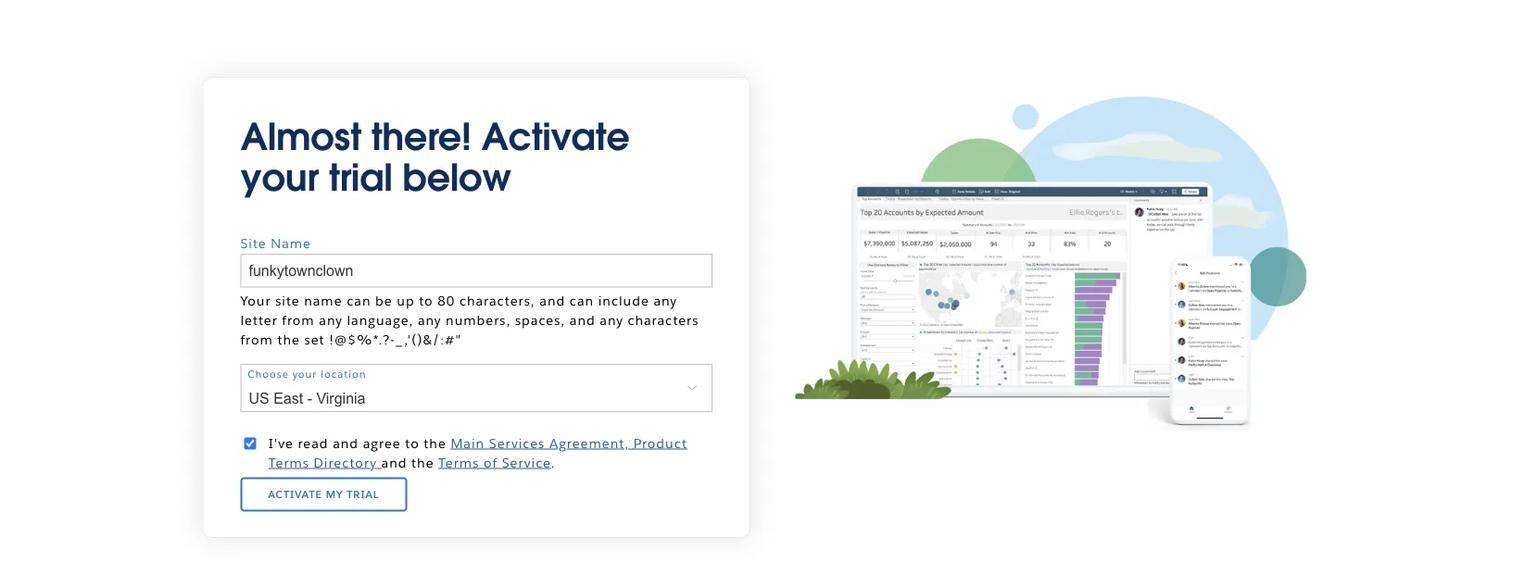 Task type: locate. For each thing, give the bounding box(es) containing it.
_,'()&/:#"
[[395, 331, 462, 348]]

terms down i've
[[269, 455, 309, 471]]

and up directory
[[333, 435, 359, 452]]

0 vertical spatial to
[[419, 293, 433, 309]]

to left 80
[[419, 293, 433, 309]]

any up _,'()&/:#"
[[418, 312, 441, 329]]

activate
[[481, 114, 630, 161]]

your up site name
[[240, 154, 319, 202]]

1 horizontal spatial can
[[570, 293, 594, 309]]

to right agree
[[405, 435, 419, 452]]

from
[[282, 312, 315, 329], [240, 331, 273, 348]]

terms down the i've read and agree to the main services agreement, at the bottom left of the page
[[438, 455, 479, 471]]

the left main
[[424, 435, 446, 452]]

1 vertical spatial the
[[424, 435, 446, 452]]

location
[[321, 368, 366, 381]]

1 terms from the left
[[269, 455, 309, 471]]

any down include
[[600, 312, 623, 329]]

choose
[[248, 368, 289, 381]]

choose your location
[[248, 368, 366, 381]]

the
[[277, 331, 300, 348], [424, 435, 446, 452], [411, 455, 434, 471]]

agreement,
[[549, 435, 629, 452]]

1 vertical spatial from
[[240, 331, 273, 348]]

set
[[304, 331, 325, 348]]

0 vertical spatial from
[[282, 312, 315, 329]]

can left be
[[347, 293, 371, 309]]

the down the i've read and agree to the main services agreement, at the bottom left of the page
[[411, 455, 434, 471]]

i've
[[269, 435, 294, 452]]

2 can from the left
[[570, 293, 594, 309]]

to
[[419, 293, 433, 309], [405, 435, 419, 452]]

Site Name text field
[[240, 254, 713, 288]]

None checkbox
[[244, 438, 256, 450]]

0 horizontal spatial from
[[240, 331, 273, 348]]

main
[[451, 435, 485, 452]]

characters,
[[460, 293, 535, 309]]

be
[[375, 293, 393, 309]]

0 horizontal spatial terms
[[269, 455, 309, 471]]

name
[[304, 293, 342, 309]]

from down site
[[282, 312, 315, 329]]

1 horizontal spatial from
[[282, 312, 315, 329]]

your
[[240, 154, 319, 202], [293, 368, 317, 381]]

1 can from the left
[[347, 293, 371, 309]]

can left include
[[570, 293, 594, 309]]

from down letter
[[240, 331, 273, 348]]

1 horizontal spatial terms
[[438, 455, 479, 471]]

terms inside the product terms directory
[[269, 455, 309, 471]]

the left set
[[277, 331, 300, 348]]

2 vertical spatial the
[[411, 455, 434, 471]]

there!
[[371, 114, 471, 161]]

up
[[397, 293, 415, 309]]

below
[[402, 154, 511, 202]]

.
[[551, 455, 555, 471]]

any
[[654, 293, 677, 309], [319, 312, 343, 329], [418, 312, 441, 329], [600, 312, 623, 329]]

80
[[438, 293, 455, 309]]

tableau cloud site activation image
[[774, 70, 1323, 448]]

1 vertical spatial to
[[405, 435, 419, 452]]

0 vertical spatial the
[[277, 331, 300, 348]]

0 vertical spatial your
[[240, 154, 319, 202]]

trial
[[329, 154, 392, 202]]

product terms directory
[[269, 435, 687, 471]]

0 horizontal spatial can
[[347, 293, 371, 309]]

1 vertical spatial your
[[293, 368, 317, 381]]

any down name
[[319, 312, 343, 329]]

and the terms of service .
[[381, 455, 555, 471]]

language,
[[347, 312, 414, 329]]

your down set
[[293, 368, 317, 381]]

terms
[[269, 455, 309, 471], [438, 455, 479, 471]]

and
[[540, 293, 565, 309], [570, 312, 596, 329], [333, 435, 359, 452], [381, 455, 407, 471]]

None submit
[[240, 478, 407, 512]]

of
[[484, 455, 498, 471]]

can
[[347, 293, 371, 309], [570, 293, 594, 309]]



Task type: vqa. For each thing, say whether or not it's contained in the screenshot.
the your in Almost there! Activate your trial below
yes



Task type: describe. For each thing, give the bounding box(es) containing it.
product terms directory link
[[269, 435, 687, 471]]

almost
[[240, 114, 361, 161]]

service
[[502, 455, 551, 471]]

your inside almost there! activate your trial below
[[240, 154, 319, 202]]

to inside your site name can be up to 80 characters, and can include any letter from any language, any numbers, spaces, and any characters from the set !@$%*.?-_,'()&/:#"
[[419, 293, 433, 309]]

the inside your site name can be up to 80 characters, and can include any letter from any language, any numbers, spaces, and any characters from the set !@$%*.?-_,'()&/:#"
[[277, 331, 300, 348]]

i've read and agree to the main services agreement,
[[269, 435, 633, 452]]

site name
[[240, 235, 311, 252]]

characters
[[628, 312, 699, 329]]

name
[[271, 235, 311, 252]]

main services agreement, link
[[451, 435, 633, 452]]

services
[[489, 435, 545, 452]]

site
[[240, 235, 267, 252]]

site
[[275, 293, 300, 309]]

numbers,
[[446, 312, 511, 329]]

directory
[[314, 455, 377, 471]]

your
[[240, 293, 271, 309]]

read
[[298, 435, 328, 452]]

and up "spaces,"
[[540, 293, 565, 309]]

!@$%*.?-
[[329, 331, 395, 348]]

and right "spaces,"
[[570, 312, 596, 329]]

product
[[633, 435, 687, 452]]

agree
[[363, 435, 401, 452]]

any up characters
[[654, 293, 677, 309]]

letter
[[240, 312, 278, 329]]

2 terms from the left
[[438, 455, 479, 471]]

spaces,
[[515, 312, 565, 329]]

and down agree
[[381, 455, 407, 471]]

almost there! activate your trial below
[[240, 114, 630, 202]]

your site name can be up to 80 characters, and can include any letter from any language, any numbers, spaces, and any characters from the set !@$%*.?-_,'()&/:#"
[[240, 293, 699, 348]]

terms of service link
[[438, 455, 551, 471]]

include
[[598, 293, 649, 309]]



